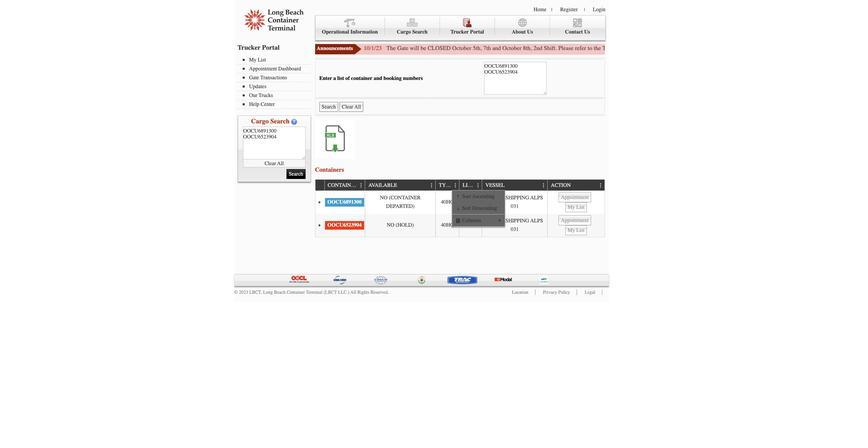 Task type: describe. For each thing, give the bounding box(es) containing it.
trucks
[[259, 93, 273, 99]]

terminal
[[306, 290, 323, 296]]

no (container departed)
[[380, 195, 421, 210]]

my list link
[[243, 57, 310, 63]]

contact
[[566, 29, 584, 35]]

legal
[[585, 290, 596, 296]]

closed
[[428, 45, 451, 52]]

location link
[[513, 290, 529, 296]]

type column header
[[436, 180, 460, 191]]

contact us
[[566, 29, 591, 35]]

policy
[[559, 290, 571, 296]]

10/1/23 the gate will be closed october 5th, 7th and october 8th, 2nd shift. please refer to the truck gate hours web page for further gate details for the week.
[[364, 45, 757, 52]]

10/1/23
[[364, 45, 382, 52]]

type
[[439, 183, 453, 189]]

us for about us
[[528, 29, 534, 35]]

help
[[249, 102, 260, 107]]

appointment dashboard link
[[243, 66, 310, 72]]

home
[[534, 7, 547, 13]]

sort for sort ascending
[[463, 194, 471, 200]]

clear all
[[265, 161, 284, 167]]

about us
[[512, 29, 534, 35]]

edit column settings image for line
[[476, 183, 481, 188]]

my
[[249, 57, 257, 63]]

announcements
[[317, 45, 353, 51]]

information
[[351, 29, 378, 35]]

container link
[[328, 180, 361, 191]]

1 for from the left
[[671, 45, 678, 52]]

(container
[[389, 195, 421, 201]]

enter a list of container and booking numbers
[[320, 75, 423, 81]]

(hold)
[[396, 223, 414, 228]]

0 horizontal spatial cargo
[[251, 118, 269, 125]]

cosco for cos
[[487, 195, 505, 201]]

0 vertical spatial and
[[493, 45, 501, 52]]

our
[[249, 93, 258, 99]]

beach
[[274, 290, 286, 296]]

cos
[[466, 199, 476, 205]]

action link
[[551, 180, 575, 191]]

1 vertical spatial trucker
[[238, 44, 261, 51]]

2023
[[239, 290, 248, 296]]

about
[[512, 29, 526, 35]]

descending
[[473, 206, 498, 212]]

login
[[593, 7, 606, 13]]

list
[[338, 75, 344, 81]]

edit column settings image for vessel
[[542, 183, 547, 188]]

container column header
[[325, 180, 365, 191]]

0 horizontal spatial trucker portal
[[238, 44, 280, 51]]

list
[[258, 57, 266, 63]]

page
[[659, 45, 670, 52]]

week.
[[743, 45, 757, 52]]

type link
[[439, 180, 456, 191]]

containers
[[315, 166, 344, 174]]

columns
[[463, 218, 482, 224]]

vessel column header
[[482, 180, 548, 191]]

1 october from the left
[[453, 45, 472, 52]]

register
[[561, 7, 578, 13]]

shipping for ool
[[506, 218, 530, 224]]

enter
[[320, 75, 332, 81]]

no (hold) cell
[[365, 214, 436, 237]]

updates link
[[243, 84, 310, 90]]

line
[[463, 183, 475, 189]]

2 for from the left
[[726, 45, 733, 52]]

portal inside menu bar
[[471, 29, 485, 35]]

clear
[[265, 161, 276, 167]]

cargo search inside menu bar
[[397, 29, 428, 35]]

Enter container numbers and/ or booking numbers. Press ESC to reset input box text field
[[485, 62, 547, 95]]

further
[[680, 45, 696, 52]]

1 | from the left
[[552, 7, 553, 13]]

will
[[410, 45, 420, 52]]

all inside button
[[277, 161, 284, 167]]

©
[[235, 290, 238, 296]]

gate
[[697, 45, 707, 52]]

5th,
[[473, 45, 482, 52]]

1 vertical spatial and
[[374, 75, 383, 81]]

operational
[[322, 29, 349, 35]]

please
[[559, 45, 574, 52]]

sort descending
[[463, 206, 498, 212]]

container
[[287, 290, 305, 296]]

home link
[[534, 7, 547, 13]]

cos cell
[[460, 191, 482, 214]]

cell for ool
[[548, 214, 605, 237]]

details
[[709, 45, 724, 52]]

privacy
[[544, 290, 558, 296]]

container
[[328, 183, 358, 189]]

cosco shipping alps 031 cell for cos
[[482, 191, 548, 214]]

menu bar containing sort ascending
[[453, 191, 505, 227]]

edit column settings image for type
[[453, 183, 459, 188]]

vessel link
[[486, 180, 508, 191]]

privacy policy link
[[544, 290, 571, 296]]

40hq cell for ool
[[436, 214, 460, 237]]

1 horizontal spatial gate
[[398, 45, 409, 52]]

lbct,
[[250, 290, 262, 296]]

available link
[[369, 180, 401, 191]]

row containing container
[[316, 180, 605, 191]]

clear all button
[[243, 160, 306, 168]]

edit column settings image
[[359, 183, 364, 188]]

2 the from the left
[[734, 45, 741, 52]]

031 for cos
[[511, 204, 519, 210]]

sort ascending
[[463, 194, 495, 200]]

us for contact us
[[585, 29, 591, 35]]

Enter container numbers and/ or booking numbers.  text field
[[243, 127, 306, 160]]

no for no (container departed)
[[380, 195, 388, 201]]

login link
[[593, 7, 606, 13]]

action
[[551, 183, 571, 189]]

hours
[[631, 45, 646, 52]]

no (container departed) cell
[[365, 191, 436, 214]]

ool cell
[[460, 214, 482, 237]]



Task type: locate. For each thing, give the bounding box(es) containing it.
the right to
[[594, 45, 602, 52]]

1 horizontal spatial trucker
[[451, 29, 469, 35]]

1 40hq from the top
[[441, 199, 454, 205]]

edit column settings image inside line column header
[[476, 183, 481, 188]]

1 horizontal spatial trucker portal
[[451, 29, 485, 35]]

october left 8th,
[[503, 45, 522, 52]]

2 shipping from the top
[[506, 218, 530, 224]]

(lbct
[[324, 290, 337, 296]]

edit column settings image for available
[[430, 183, 435, 188]]

web
[[647, 45, 657, 52]]

cargo down the 'help'
[[251, 118, 269, 125]]

trucker portal up list
[[238, 44, 280, 51]]

1 vertical spatial shipping
[[506, 218, 530, 224]]

menu bar containing my list
[[238, 56, 314, 109]]

2 vertical spatial menu bar
[[453, 191, 505, 227]]

1 horizontal spatial october
[[503, 45, 522, 52]]

ool
[[466, 223, 477, 228]]

1 vertical spatial alps
[[531, 218, 544, 224]]

sort down cos on the right top of page
[[463, 206, 471, 212]]

0 vertical spatial 40hq
[[441, 199, 454, 205]]

cosco down descending
[[487, 218, 505, 224]]

action column header
[[548, 180, 605, 191]]

40hq for ool
[[441, 223, 454, 228]]

1 horizontal spatial the
[[734, 45, 741, 52]]

1 vertical spatial no
[[387, 223, 395, 228]]

0 horizontal spatial all
[[277, 161, 284, 167]]

031 for ool
[[511, 227, 519, 233]]

1 row from the top
[[316, 180, 605, 191]]

cargo search
[[397, 29, 428, 35], [251, 118, 290, 125]]

0 horizontal spatial |
[[552, 7, 553, 13]]

shipping for cos
[[506, 195, 530, 201]]

transactions
[[261, 75, 287, 81]]

1 vertical spatial 031
[[511, 227, 519, 233]]

gate right the
[[398, 45, 409, 52]]

search down help center link
[[271, 118, 290, 125]]

0 horizontal spatial portal
[[262, 44, 280, 51]]

0 vertical spatial trucker portal
[[451, 29, 485, 35]]

gate inside my list appointment dashboard gate transactions updates our trucks help center
[[249, 75, 259, 81]]

oocu6523904 cell
[[325, 214, 365, 237]]

cargo search up will
[[397, 29, 428, 35]]

sort for sort descending
[[463, 206, 471, 212]]

0 vertical spatial no
[[380, 195, 388, 201]]

cosco down vessel
[[487, 195, 505, 201]]

0 vertical spatial cargo
[[397, 29, 411, 35]]

1 vertical spatial trucker portal
[[238, 44, 280, 51]]

0 horizontal spatial cargo search
[[251, 118, 290, 125]]

portal up the 5th,
[[471, 29, 485, 35]]

2 | from the left
[[585, 7, 586, 13]]

and
[[493, 45, 501, 52], [374, 75, 383, 81]]

0 horizontal spatial for
[[671, 45, 678, 52]]

1 horizontal spatial cargo search
[[397, 29, 428, 35]]

cargo search link
[[385, 17, 440, 36]]

1 horizontal spatial portal
[[471, 29, 485, 35]]

row containing no (container departed)
[[316, 191, 605, 214]]

us inside about us link
[[528, 29, 534, 35]]

trucker portal up the 5th,
[[451, 29, 485, 35]]

1 vertical spatial all
[[351, 290, 357, 296]]

2 40hq from the top
[[441, 223, 454, 228]]

for right page
[[671, 45, 678, 52]]

edit column settings image inside type column header
[[453, 183, 459, 188]]

40hq down type column header at the top of the page
[[441, 199, 454, 205]]

refer
[[576, 45, 587, 52]]

0 vertical spatial shipping
[[506, 195, 530, 201]]

trucker portal link
[[440, 17, 496, 36]]

cargo search down center
[[251, 118, 290, 125]]

2 cell from the top
[[548, 214, 605, 237]]

1 vertical spatial cosco shipping alps 031
[[487, 218, 544, 233]]

row containing cosco shipping alps 031
[[316, 214, 605, 237]]

help center link
[[243, 102, 310, 107]]

rights
[[358, 290, 370, 296]]

vessel
[[486, 183, 505, 189]]

cargo
[[397, 29, 411, 35], [251, 118, 269, 125]]

0 vertical spatial trucker
[[451, 29, 469, 35]]

7th
[[484, 45, 491, 52]]

40hq for cos
[[441, 199, 454, 205]]

tree grid
[[316, 180, 605, 237]]

© 2023 lbct, long beach container terminal (lbct llc.) all rights reserved.
[[235, 290, 389, 296]]

alps
[[531, 195, 544, 201], [531, 218, 544, 224]]

us right about
[[528, 29, 534, 35]]

shipping
[[506, 195, 530, 201], [506, 218, 530, 224]]

cosco shipping alps 031 for cos
[[487, 195, 544, 210]]

0 vertical spatial portal
[[471, 29, 485, 35]]

cosco shipping alps 031 for ool
[[487, 218, 544, 233]]

no left (hold)
[[387, 223, 395, 228]]

1 the from the left
[[594, 45, 602, 52]]

october left the 5th,
[[453, 45, 472, 52]]

0 horizontal spatial gate
[[249, 75, 259, 81]]

1 sort from the top
[[463, 194, 471, 200]]

no inside the no (container departed)
[[380, 195, 388, 201]]

center
[[261, 102, 275, 107]]

2 cosco shipping alps 031 from the top
[[487, 218, 544, 233]]

5 edit column settings image from the left
[[599, 183, 604, 188]]

0 vertical spatial menu bar
[[315, 15, 606, 41]]

privacy policy
[[544, 290, 571, 296]]

the left week.
[[734, 45, 741, 52]]

ascending
[[473, 194, 495, 200]]

40hq cell for cos
[[436, 191, 460, 214]]

None submit
[[320, 102, 339, 112], [287, 169, 306, 179], [320, 102, 339, 112], [287, 169, 306, 179]]

portal up my list link
[[262, 44, 280, 51]]

2 october from the left
[[503, 45, 522, 52]]

all right clear
[[277, 161, 284, 167]]

edit column settings image inside available column header
[[430, 183, 435, 188]]

about us link
[[496, 17, 551, 36]]

2 sort from the top
[[463, 206, 471, 212]]

0 vertical spatial all
[[277, 161, 284, 167]]

cosco shipping alps 031 cell
[[482, 191, 548, 214], [482, 214, 548, 237]]

cargo up will
[[397, 29, 411, 35]]

shift.
[[544, 45, 558, 52]]

cosco
[[487, 195, 505, 201], [487, 218, 505, 224]]

0 vertical spatial search
[[413, 29, 428, 35]]

2 row from the top
[[316, 191, 605, 214]]

booking
[[384, 75, 402, 81]]

2 40hq cell from the top
[[436, 214, 460, 237]]

None button
[[340, 102, 364, 112], [559, 193, 592, 203], [566, 203, 587, 213], [559, 216, 592, 226], [566, 226, 587, 236], [340, 102, 364, 112], [559, 193, 592, 203], [566, 203, 587, 213], [559, 216, 592, 226], [566, 226, 587, 236]]

and left booking
[[374, 75, 383, 81]]

2nd
[[534, 45, 543, 52]]

menu bar
[[315, 15, 606, 41], [238, 56, 314, 109], [453, 191, 505, 227]]

all right llc.) at the left bottom of page
[[351, 290, 357, 296]]

a
[[334, 75, 336, 81]]

2 us from the left
[[585, 29, 591, 35]]

portal
[[471, 29, 485, 35], [262, 44, 280, 51]]

cell
[[548, 191, 605, 214], [548, 214, 605, 237]]

oocu6891300
[[328, 199, 362, 205]]

my list appointment dashboard gate transactions updates our trucks help center
[[249, 57, 301, 107]]

alps for cos
[[531, 195, 544, 201]]

for right details on the right of page
[[726, 45, 733, 52]]

40hq left ool cell
[[441, 223, 454, 228]]

appointment
[[249, 66, 277, 72]]

| right home link
[[552, 7, 553, 13]]

sort down line
[[463, 194, 471, 200]]

to
[[588, 45, 593, 52]]

0 vertical spatial cargo search
[[397, 29, 428, 35]]

3 row from the top
[[316, 214, 605, 237]]

0 horizontal spatial trucker
[[238, 44, 261, 51]]

1 vertical spatial cosco
[[487, 218, 505, 224]]

reserved.
[[371, 290, 389, 296]]

alps for ool
[[531, 218, 544, 224]]

0 horizontal spatial and
[[374, 75, 383, 81]]

cell for cos
[[548, 191, 605, 214]]

edit column settings image for action
[[599, 183, 604, 188]]

for
[[671, 45, 678, 52], [726, 45, 733, 52]]

no for no (hold)
[[387, 223, 395, 228]]

location
[[513, 290, 529, 296]]

all
[[277, 161, 284, 167], [351, 290, 357, 296]]

llc.)
[[338, 290, 350, 296]]

2 031 from the top
[[511, 227, 519, 233]]

long
[[263, 290, 273, 296]]

edit column settings image inside action column header
[[599, 183, 604, 188]]

0 vertical spatial cosco shipping alps 031
[[487, 195, 544, 210]]

operational information link
[[316, 17, 385, 36]]

operational information
[[322, 29, 378, 35]]

no down available
[[380, 195, 388, 201]]

row group containing no (container departed)
[[316, 191, 605, 237]]

1 vertical spatial cargo
[[251, 118, 269, 125]]

1 alps from the top
[[531, 195, 544, 201]]

1 edit column settings image from the left
[[430, 183, 435, 188]]

2 alps from the top
[[531, 218, 544, 224]]

1 031 from the top
[[511, 204, 519, 210]]

trucker portal inside menu bar
[[451, 29, 485, 35]]

4 edit column settings image from the left
[[542, 183, 547, 188]]

1 horizontal spatial and
[[493, 45, 501, 52]]

2 horizontal spatial gate
[[618, 45, 630, 52]]

search up the be
[[413, 29, 428, 35]]

the
[[594, 45, 602, 52], [734, 45, 741, 52]]

2 cosco from the top
[[487, 218, 505, 224]]

1 horizontal spatial |
[[585, 7, 586, 13]]

0 horizontal spatial october
[[453, 45, 472, 52]]

us inside contact us link
[[585, 29, 591, 35]]

1 horizontal spatial us
[[585, 29, 591, 35]]

1 40hq cell from the top
[[436, 191, 460, 214]]

edit column settings image inside vessel column header
[[542, 183, 547, 188]]

0 horizontal spatial search
[[271, 118, 290, 125]]

edit column settings image
[[430, 183, 435, 188], [453, 183, 459, 188], [476, 183, 481, 188], [542, 183, 547, 188], [599, 183, 604, 188]]

numbers
[[403, 75, 423, 81]]

october
[[453, 45, 472, 52], [503, 45, 522, 52]]

dashboard
[[279, 66, 301, 72]]

1 cosco shipping alps 031 cell from the top
[[482, 191, 548, 214]]

menu bar containing operational information
[[315, 15, 606, 41]]

truck
[[603, 45, 617, 52]]

1 cosco from the top
[[487, 195, 505, 201]]

of
[[346, 75, 350, 81]]

trucker up the closed on the top right of page
[[451, 29, 469, 35]]

1 horizontal spatial all
[[351, 290, 357, 296]]

1 us from the left
[[528, 29, 534, 35]]

gate transactions link
[[243, 75, 310, 81]]

our trucks link
[[243, 93, 310, 99]]

updates
[[249, 84, 267, 90]]

40hq
[[441, 199, 454, 205], [441, 223, 454, 228]]

1 horizontal spatial search
[[413, 29, 428, 35]]

oocu6891300 cell
[[325, 191, 365, 214]]

| left the login at top right
[[585, 7, 586, 13]]

gate
[[398, 45, 409, 52], [618, 45, 630, 52], [249, 75, 259, 81]]

available column header
[[365, 180, 436, 191]]

40hq cell
[[436, 191, 460, 214], [436, 214, 460, 237]]

cosco for ool
[[487, 218, 505, 224]]

oocu6523904
[[328, 223, 362, 228]]

0 horizontal spatial us
[[528, 29, 534, 35]]

search
[[413, 29, 428, 35], [271, 118, 290, 125]]

cosco shipping alps 031 cell for ool
[[482, 214, 548, 237]]

row
[[316, 180, 605, 191], [316, 191, 605, 214], [316, 214, 605, 237]]

gate right truck
[[618, 45, 630, 52]]

contact us link
[[551, 17, 606, 36]]

trucker up my
[[238, 44, 261, 51]]

1 horizontal spatial cargo
[[397, 29, 411, 35]]

us right contact
[[585, 29, 591, 35]]

1 horizontal spatial for
[[726, 45, 733, 52]]

gate up updates
[[249, 75, 259, 81]]

1 shipping from the top
[[506, 195, 530, 201]]

search inside the cargo search link
[[413, 29, 428, 35]]

1 vertical spatial menu bar
[[238, 56, 314, 109]]

8th,
[[524, 45, 533, 52]]

0 vertical spatial sort
[[463, 194, 471, 200]]

40hq cell down type
[[436, 191, 460, 214]]

2 cosco shipping alps 031 cell from the top
[[482, 214, 548, 237]]

031
[[511, 204, 519, 210], [511, 227, 519, 233]]

available
[[369, 183, 398, 189]]

0 vertical spatial cosco
[[487, 195, 505, 201]]

container
[[351, 75, 373, 81]]

0 horizontal spatial the
[[594, 45, 602, 52]]

1 vertical spatial cargo search
[[251, 118, 290, 125]]

0 vertical spatial alps
[[531, 195, 544, 201]]

3 edit column settings image from the left
[[476, 183, 481, 188]]

1 vertical spatial 40hq
[[441, 223, 454, 228]]

2 edit column settings image from the left
[[453, 183, 459, 188]]

40hq cell left ool
[[436, 214, 460, 237]]

1 vertical spatial sort
[[463, 206, 471, 212]]

line column header
[[460, 180, 482, 191]]

no (hold)
[[387, 223, 414, 228]]

register link
[[561, 7, 578, 13]]

tree grid containing container
[[316, 180, 605, 237]]

1 cosco shipping alps 031 from the top
[[487, 195, 544, 210]]

0 vertical spatial 031
[[511, 204, 519, 210]]

1 vertical spatial portal
[[262, 44, 280, 51]]

departed)
[[386, 204, 415, 210]]

legal link
[[585, 290, 596, 296]]

and right 7th
[[493, 45, 501, 52]]

1 vertical spatial search
[[271, 118, 290, 125]]

no inside cell
[[387, 223, 395, 228]]

row group
[[316, 191, 605, 237]]

cargo inside menu bar
[[397, 29, 411, 35]]

be
[[421, 45, 427, 52]]

1 cell from the top
[[548, 191, 605, 214]]



Task type: vqa. For each thing, say whether or not it's contained in the screenshot.
third row from the top of the page
yes



